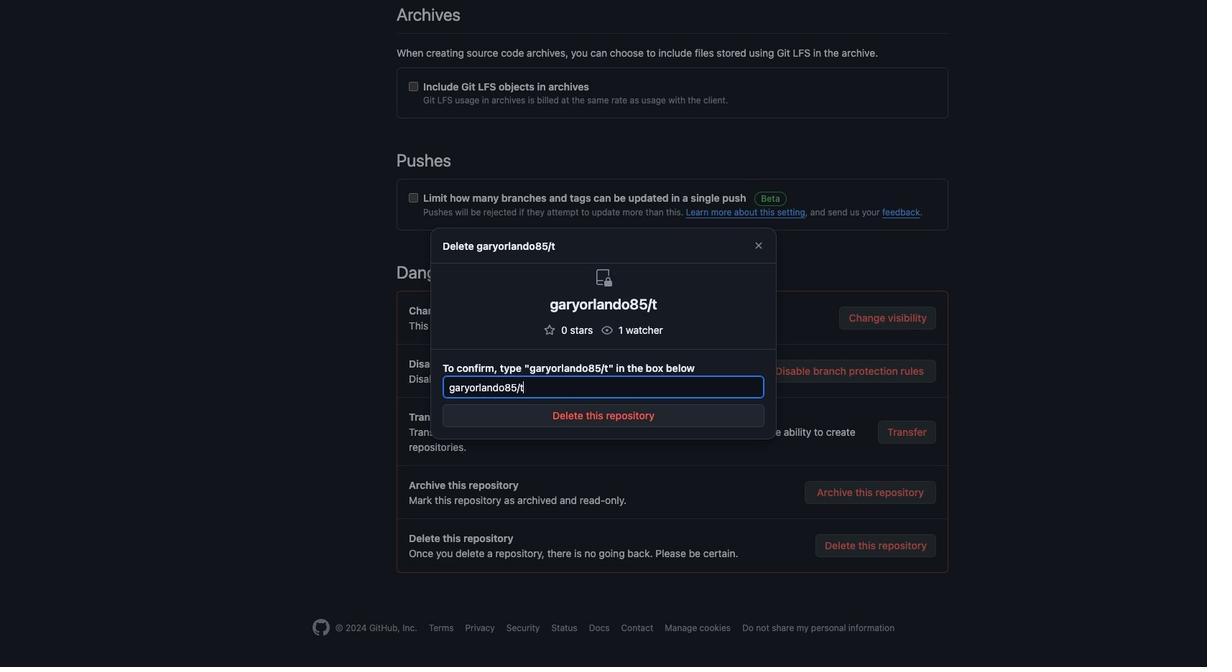 Task type: vqa. For each thing, say whether or not it's contained in the screenshot.
submit
no



Task type: describe. For each thing, give the bounding box(es) containing it.
repo locked image
[[595, 269, 612, 287]]

homepage image
[[312, 619, 330, 637]]

eye image
[[601, 325, 613, 336]]



Task type: locate. For each thing, give the bounding box(es) containing it.
None checkbox
[[409, 82, 418, 91], [409, 193, 418, 203], [409, 82, 418, 91], [409, 193, 418, 203]]

star image
[[544, 325, 556, 336]]

None text field
[[443, 376, 764, 399]]

close image
[[753, 240, 764, 251]]



